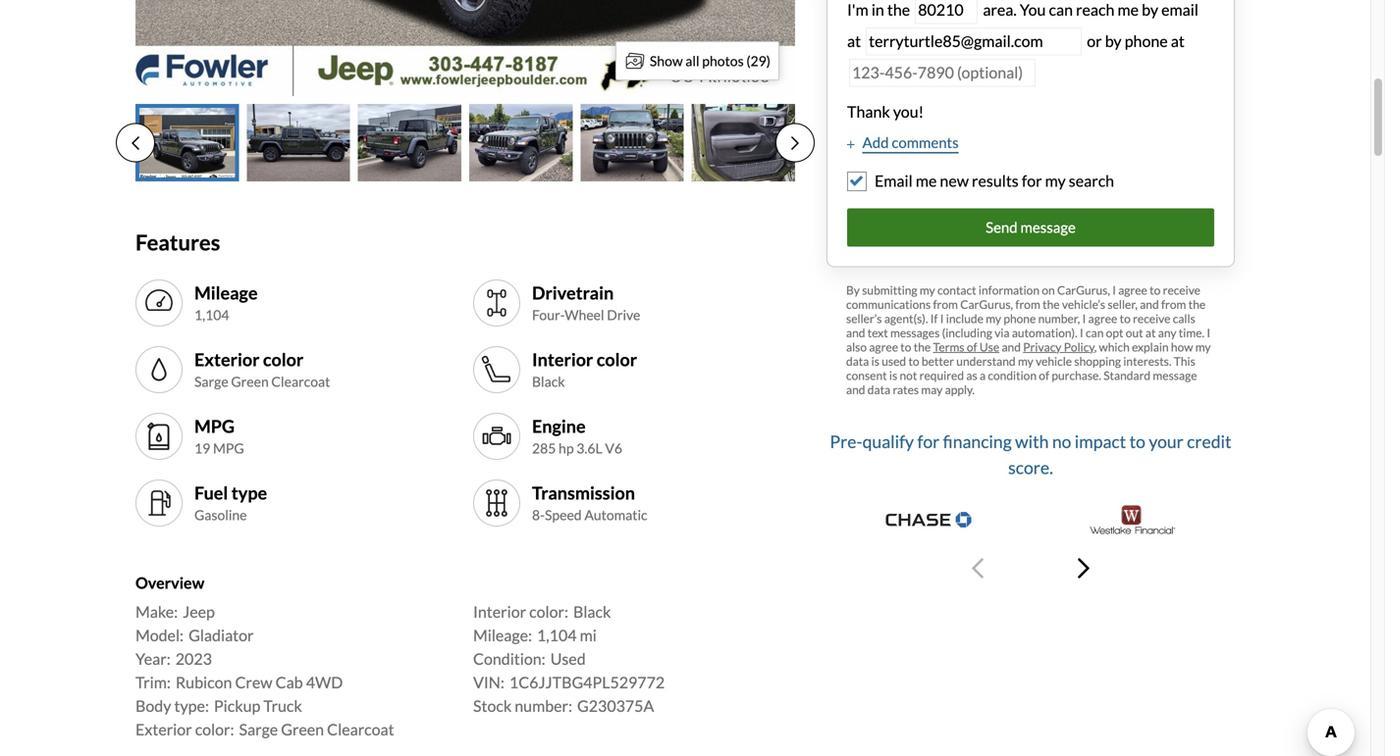 Task type: vqa. For each thing, say whether or not it's contained in the screenshot.
the type:
yes



Task type: describe. For each thing, give the bounding box(es) containing it.
comments
[[892, 134, 959, 151]]

vehicle's
[[1062, 297, 1105, 311]]

thank
[[847, 102, 890, 121]]

4wd
[[306, 674, 343, 693]]

to inside , which explain how my data is used to better understand my vehicle shopping interests. this consent is not required as a condition of purchase. standard message and data rates may apply.
[[909, 354, 919, 368]]

i right 'number,'
[[1082, 311, 1086, 326]]

make:
[[135, 603, 178, 622]]

1 vertical spatial me
[[916, 171, 937, 190]]

out
[[1126, 326, 1143, 340]]

interior for color
[[532, 349, 593, 370]]

and right use
[[1002, 340, 1021, 354]]

terms of use and privacy policy
[[933, 340, 1094, 354]]

sarge inside exterior color sarge green clearcoat
[[194, 374, 228, 390]]

1,104 inside interior color: black mileage: 1,104 mi condition: used vin: 1c6jjtbg4pl529772 stock number: g230375a
[[537, 627, 577, 646]]

my up if
[[920, 283, 935, 297]]

engine
[[532, 416, 586, 437]]

i right if
[[940, 311, 944, 326]]

view vehicle photo 4 image
[[469, 104, 573, 182]]

clearcoat inside exterior color sarge green clearcoat
[[271, 374, 330, 390]]

mileage 1,104
[[194, 282, 258, 324]]

next page image
[[791, 135, 799, 151]]

i right vehicle's
[[1112, 283, 1116, 297]]

view vehicle photo 1 image
[[135, 104, 239, 182]]

seller's
[[846, 311, 882, 326]]

as
[[966, 368, 977, 383]]

black for color
[[532, 374, 565, 390]]

email
[[875, 171, 913, 190]]

no
[[1052, 432, 1071, 452]]

Zip code field
[[915, 0, 978, 24]]

view vehicle photo 3 image
[[358, 104, 461, 182]]

add
[[862, 134, 889, 151]]

0 horizontal spatial agree
[[869, 340, 898, 354]]

or
[[1087, 31, 1102, 51]]

your
[[1149, 432, 1184, 452]]

my left search
[[1045, 171, 1066, 190]]

how
[[1171, 340, 1193, 354]]

opt
[[1106, 326, 1124, 340]]

not
[[900, 368, 917, 383]]

send
[[986, 218, 1018, 236]]

understand
[[956, 354, 1016, 368]]

3.6l
[[577, 440, 602, 457]]

this
[[1174, 354, 1196, 368]]

clearcoat inside make: jeep model: gladiator year: 2023 trim: rubicon crew cab 4wd body type: pickup truck exterior color: sarge green clearcoat
[[327, 721, 394, 740]]

3 from from the left
[[1161, 297, 1186, 311]]

transmission
[[532, 482, 635, 504]]

via
[[995, 326, 1010, 340]]

shopping
[[1074, 354, 1121, 368]]

four-
[[532, 307, 565, 324]]

and inside , which explain how my data is used to better understand my vehicle shopping interests. this consent is not required as a condition of purchase. standard message and data rates may apply.
[[846, 383, 865, 397]]

plus image
[[847, 140, 855, 149]]

number,
[[1038, 311, 1080, 326]]

add comments
[[862, 134, 959, 151]]

message inside button
[[1021, 218, 1076, 236]]

drivetrain
[[532, 282, 614, 304]]

mileage:
[[473, 627, 532, 646]]

at inside by submitting my contact information on cargurus, i agree to receive communications from cargurus, from the vehicle's seller, and from the seller's agent(s). if i include my phone number, i agree to receive calls and text messages (including via automation). i can opt out at any time. i also agree to the
[[1146, 326, 1156, 340]]

messages
[[890, 326, 940, 340]]

interior color black
[[532, 349, 637, 390]]

at inside area. you can reach me by email at
[[847, 31, 861, 51]]

0 horizontal spatial is
[[871, 354, 880, 368]]

i left ,
[[1080, 326, 1084, 340]]

exterior inside make: jeep model: gladiator year: 2023 trim: rubicon crew cab 4wd body type: pickup truck exterior color: sarge green clearcoat
[[135, 721, 192, 740]]

my right how
[[1195, 340, 1211, 354]]

consent
[[846, 368, 887, 383]]

you
[[1020, 0, 1046, 19]]

Email address email field
[[866, 27, 1082, 55]]

sarge inside make: jeep model: gladiator year: 2023 trim: rubicon crew cab 4wd body type: pickup truck exterior color: sarge green clearcoat
[[239, 721, 278, 740]]

0 vertical spatial phone
[[1125, 31, 1168, 51]]

vehicle full photo image
[[135, 0, 795, 96]]

0 vertical spatial mpg
[[194, 416, 235, 437]]

terms of use link
[[933, 340, 999, 354]]

1 vertical spatial by
[[1105, 31, 1122, 51]]

or by phone at
[[1087, 31, 1185, 51]]

standard
[[1104, 368, 1151, 383]]

mpg 19 mpg
[[194, 416, 244, 457]]

number:
[[515, 697, 572, 716]]

285
[[532, 440, 556, 457]]

gladiator
[[189, 627, 254, 646]]

communications
[[846, 297, 931, 311]]

calls
[[1173, 311, 1196, 326]]

area.
[[983, 0, 1017, 19]]

mpg image
[[143, 421, 175, 453]]

privacy policy link
[[1023, 340, 1094, 354]]

0 vertical spatial agree
[[1118, 283, 1147, 297]]

impact
[[1075, 432, 1126, 452]]

crew
[[235, 674, 272, 693]]

email
[[1161, 0, 1199, 19]]

terms
[[933, 340, 965, 354]]

green inside exterior color sarge green clearcoat
[[231, 374, 269, 390]]

0 horizontal spatial cargurus,
[[960, 297, 1013, 311]]

year:
[[135, 650, 171, 669]]

drivetrain four-wheel drive
[[532, 282, 640, 324]]

(29)
[[746, 53, 771, 69]]

send message button
[[847, 209, 1214, 247]]

1 vertical spatial data
[[868, 383, 891, 397]]

, which explain how my data is used to better understand my vehicle shopping interests. this consent is not required as a condition of purchase. standard message and data rates may apply.
[[846, 340, 1211, 397]]

Phone (optional) telephone field
[[849, 59, 1036, 87]]

qualify
[[862, 432, 914, 452]]

mileage image
[[143, 288, 175, 319]]

explain
[[1132, 340, 1169, 354]]

credit
[[1187, 432, 1232, 452]]

rates
[[893, 383, 919, 397]]

to right seller,
[[1150, 283, 1161, 297]]

i right the time.
[[1207, 326, 1210, 340]]

view vehicle photo 2 image
[[247, 104, 350, 182]]

phone inside by submitting my contact information on cargurus, i agree to receive communications from cargurus, from the vehicle's seller, and from the seller's agent(s). if i include my phone number, i agree to receive calls and text messages (including via automation). i can opt out at any time. i also agree to the
[[1004, 311, 1036, 326]]

interests.
[[1123, 354, 1172, 368]]

email me new results for my search
[[875, 171, 1114, 190]]

make: jeep model: gladiator year: 2023 trim: rubicon crew cab 4wd body type: pickup truck exterior color: sarge green clearcoat
[[135, 603, 394, 740]]

submitting
[[862, 283, 917, 297]]

1 from from the left
[[933, 297, 958, 311]]

interior color image
[[481, 354, 512, 386]]

gasoline
[[194, 507, 247, 524]]

by inside area. you can reach me by email at
[[1142, 0, 1158, 19]]

1c6jjtbg4pl529772
[[509, 674, 665, 693]]

search
[[1069, 171, 1114, 190]]

cab
[[275, 674, 303, 693]]

me inside area. you can reach me by email at
[[1118, 0, 1139, 19]]



Task type: locate. For each thing, give the bounding box(es) containing it.
0 vertical spatial by
[[1142, 0, 1158, 19]]

by left email
[[1142, 0, 1158, 19]]

0 vertical spatial 1,104
[[194, 307, 229, 324]]

interior inside interior color: black mileage: 1,104 mi condition: used vin: 1c6jjtbg4pl529772 stock number: g230375a
[[473, 603, 526, 622]]

0 horizontal spatial phone
[[1004, 311, 1036, 326]]

2 vertical spatial agree
[[869, 340, 898, 354]]

1 vertical spatial agree
[[1088, 311, 1117, 326]]

1 horizontal spatial black
[[573, 603, 611, 622]]

automation).
[[1012, 326, 1078, 340]]

sarge down "pickup"
[[239, 721, 278, 740]]

sarge right exterior color icon
[[194, 374, 228, 390]]

to inside the pre-qualify for financing with no impact to your credit score.
[[1130, 432, 1146, 452]]

required
[[919, 368, 964, 383]]

black
[[532, 374, 565, 390], [573, 603, 611, 622]]

0 vertical spatial for
[[1022, 171, 1042, 190]]

to up which
[[1120, 311, 1131, 326]]

agree up out
[[1118, 283, 1147, 297]]

2 from from the left
[[1015, 297, 1040, 311]]

0 horizontal spatial by
[[1105, 31, 1122, 51]]

me
[[1118, 0, 1139, 19], [916, 171, 937, 190]]

phone
[[1125, 31, 1168, 51], [1004, 311, 1036, 326]]

1 horizontal spatial is
[[889, 368, 897, 383]]

0 vertical spatial color:
[[529, 603, 568, 622]]

1 vertical spatial sarge
[[239, 721, 278, 740]]

0 horizontal spatial of
[[967, 340, 977, 354]]

send message
[[986, 218, 1076, 236]]

exterior
[[194, 349, 260, 370], [135, 721, 192, 740]]

you!
[[893, 102, 924, 121]]

color:
[[529, 603, 568, 622], [195, 721, 234, 740]]

color: up used
[[529, 603, 568, 622]]

mpg up 19
[[194, 416, 235, 437]]

purchase.
[[1052, 368, 1101, 383]]

0 vertical spatial receive
[[1163, 283, 1201, 297]]

color for interior color
[[597, 349, 637, 370]]

1 horizontal spatial by
[[1142, 0, 1158, 19]]

0 vertical spatial message
[[1021, 218, 1076, 236]]

hp
[[559, 440, 574, 457]]

to left your
[[1130, 432, 1146, 452]]

1 vertical spatial 1,104
[[537, 627, 577, 646]]

transmission image
[[481, 488, 512, 519]]

2 horizontal spatial agree
[[1118, 283, 1147, 297]]

1 vertical spatial receive
[[1133, 311, 1171, 326]]

green inside make: jeep model: gladiator year: 2023 trim: rubicon crew cab 4wd body type: pickup truck exterior color: sarge green clearcoat
[[281, 721, 324, 740]]

interior color: black mileage: 1,104 mi condition: used vin: 1c6jjtbg4pl529772 stock number: g230375a
[[473, 603, 665, 716]]

by submitting my contact information on cargurus, i agree to receive communications from cargurus, from the vehicle's seller, and from the seller's agent(s). if i include my phone number, i agree to receive calls and text messages (including via automation). i can opt out at any time. i also agree to the
[[846, 283, 1210, 354]]

0 horizontal spatial 1,104
[[194, 307, 229, 324]]

0 vertical spatial green
[[231, 374, 269, 390]]

area. you can reach me by email at
[[847, 0, 1199, 51]]

and
[[1140, 297, 1159, 311], [846, 326, 865, 340], [1002, 340, 1021, 354], [846, 383, 865, 397]]

at right out
[[1146, 326, 1156, 340]]

stock
[[473, 697, 512, 716]]

1 vertical spatial of
[[1039, 368, 1049, 383]]

for inside the pre-qualify for financing with no impact to your credit score.
[[917, 432, 940, 452]]

receive up explain
[[1133, 311, 1171, 326]]

1 vertical spatial exterior
[[135, 721, 192, 740]]

data left rates
[[868, 383, 891, 397]]

add comments button
[[847, 132, 959, 154]]

mi
[[580, 627, 597, 646]]

policy
[[1064, 340, 1094, 354]]

1 horizontal spatial exterior
[[194, 349, 260, 370]]

1 horizontal spatial color:
[[529, 603, 568, 622]]

2023
[[175, 650, 212, 669]]

green up mpg 19 mpg
[[231, 374, 269, 390]]

view vehicle photo 6 image
[[692, 104, 795, 182]]

2 horizontal spatial from
[[1161, 297, 1186, 311]]

0 vertical spatial black
[[532, 374, 565, 390]]

phone down email
[[1125, 31, 1168, 51]]

on
[[1042, 283, 1055, 297]]

is left used
[[871, 354, 880, 368]]

exterior color sarge green clearcoat
[[194, 349, 330, 390]]

and down also
[[846, 383, 865, 397]]

1 color from the left
[[263, 349, 304, 370]]

0 horizontal spatial green
[[231, 374, 269, 390]]

1 horizontal spatial for
[[1022, 171, 1042, 190]]

receive
[[1163, 283, 1201, 297], [1133, 311, 1171, 326]]

color: inside interior color: black mileage: 1,104 mi condition: used vin: 1c6jjtbg4pl529772 stock number: g230375a
[[529, 603, 568, 622]]

drivetrain image
[[481, 288, 512, 319]]

show
[[650, 53, 683, 69]]

agree up ,
[[1088, 311, 1117, 326]]

1,104 inside mileage 1,104
[[194, 307, 229, 324]]

the up "automation)."
[[1043, 297, 1060, 311]]

any
[[1158, 326, 1177, 340]]

rubicon
[[176, 674, 232, 693]]

can inside by submitting my contact information on cargurus, i agree to receive communications from cargurus, from the vehicle's seller, and from the seller's agent(s). if i include my phone number, i agree to receive calls and text messages (including via automation). i can opt out at any time. i also agree to the
[[1086, 326, 1104, 340]]

(including
[[942, 326, 992, 340]]

score.
[[1008, 457, 1053, 478]]

2 horizontal spatial the
[[1189, 297, 1206, 311]]

chevron right image
[[1078, 557, 1090, 581]]

to down agent(s).
[[901, 340, 911, 354]]

1 horizontal spatial cargurus,
[[1057, 283, 1110, 297]]

black up engine
[[532, 374, 565, 390]]

agree right also
[[869, 340, 898, 354]]

receive up calls
[[1163, 283, 1201, 297]]

overview
[[135, 574, 204, 593]]

type
[[231, 482, 267, 504]]

contact
[[938, 283, 976, 297]]

green down truck
[[281, 721, 324, 740]]

0 horizontal spatial the
[[914, 340, 931, 354]]

may
[[921, 383, 943, 397]]

mpg
[[194, 416, 235, 437], [213, 440, 244, 457]]

1 vertical spatial clearcoat
[[327, 721, 394, 740]]

to
[[1150, 283, 1161, 297], [1120, 311, 1131, 326], [901, 340, 911, 354], [909, 354, 919, 368], [1130, 432, 1146, 452]]

privacy
[[1023, 340, 1062, 354]]

1 horizontal spatial green
[[281, 721, 324, 740]]

1 vertical spatial phone
[[1004, 311, 1036, 326]]

1,104 up used
[[537, 627, 577, 646]]

0 horizontal spatial at
[[847, 31, 861, 51]]

1 vertical spatial black
[[573, 603, 611, 622]]

exterior inside exterior color sarge green clearcoat
[[194, 349, 260, 370]]

1 vertical spatial interior
[[473, 603, 526, 622]]

jeep
[[183, 603, 215, 622]]

me up or by phone at at top right
[[1118, 0, 1139, 19]]

v6
[[605, 440, 622, 457]]

interior
[[532, 349, 593, 370], [473, 603, 526, 622]]

can
[[1049, 0, 1073, 19], [1086, 326, 1104, 340]]

1 horizontal spatial me
[[1118, 0, 1139, 19]]

1 vertical spatial mpg
[[213, 440, 244, 457]]

information
[[979, 283, 1040, 297]]

transmission 8-speed automatic
[[532, 482, 648, 524]]

0 vertical spatial clearcoat
[[271, 374, 330, 390]]

me left "new"
[[916, 171, 937, 190]]

interior for color:
[[473, 603, 526, 622]]

0 horizontal spatial interior
[[473, 603, 526, 622]]

1 vertical spatial can
[[1086, 326, 1104, 340]]

1 horizontal spatial sarge
[[239, 721, 278, 740]]

at down email
[[1171, 31, 1185, 51]]

1 horizontal spatial message
[[1153, 368, 1197, 383]]

the up the time.
[[1189, 297, 1206, 311]]

by right or
[[1105, 31, 1122, 51]]

speed
[[545, 507, 582, 524]]

features
[[135, 230, 220, 255]]

0 horizontal spatial exterior
[[135, 721, 192, 740]]

photos
[[702, 53, 744, 69]]

my right include
[[986, 311, 1001, 326]]

message down how
[[1153, 368, 1197, 383]]

fuel type gasoline
[[194, 482, 267, 524]]

1 vertical spatial for
[[917, 432, 940, 452]]

1 horizontal spatial color
[[597, 349, 637, 370]]

exterior color image
[[143, 354, 175, 386]]

by
[[1142, 0, 1158, 19], [1105, 31, 1122, 51]]

of left use
[[967, 340, 977, 354]]

0 vertical spatial exterior
[[194, 349, 260, 370]]

0 horizontal spatial me
[[916, 171, 937, 190]]

body
[[135, 697, 171, 716]]

and right seller,
[[1140, 297, 1159, 311]]

cargurus,
[[1057, 283, 1110, 297], [960, 297, 1013, 311]]

prev page image
[[132, 135, 139, 151]]

at up thank
[[847, 31, 861, 51]]

mileage
[[194, 282, 258, 304]]

chevron left image
[[972, 557, 984, 581]]

interior inside interior color black
[[532, 349, 593, 370]]

the left 'terms'
[[914, 340, 931, 354]]

condition
[[988, 368, 1037, 383]]

exterior down mileage 1,104 on the top of page
[[194, 349, 260, 370]]

color inside interior color black
[[597, 349, 637, 370]]

of inside , which explain how my data is used to better understand my vehicle shopping interests. this consent is not required as a condition of purchase. standard message and data rates may apply.
[[1039, 368, 1049, 383]]

0 horizontal spatial color:
[[195, 721, 234, 740]]

vin:
[[473, 674, 505, 693]]

message right send
[[1021, 218, 1076, 236]]

1 horizontal spatial agree
[[1088, 311, 1117, 326]]

0 vertical spatial of
[[967, 340, 977, 354]]

my
[[1045, 171, 1066, 190], [920, 283, 935, 297], [986, 311, 1001, 326], [1195, 340, 1211, 354], [1018, 354, 1033, 368]]

1 horizontal spatial can
[[1086, 326, 1104, 340]]

for right results
[[1022, 171, 1042, 190]]

results
[[972, 171, 1019, 190]]

vehicle
[[1036, 354, 1072, 368]]

exterior down body
[[135, 721, 192, 740]]

0 horizontal spatial can
[[1049, 0, 1073, 19]]

can right you
[[1049, 0, 1073, 19]]

pre-qualify for financing with no impact to your credit score.
[[830, 432, 1232, 478]]

1 horizontal spatial 1,104
[[537, 627, 577, 646]]

by
[[846, 283, 860, 297]]

view vehicle photo 5 image
[[581, 104, 684, 182]]

tab list
[[116, 104, 815, 182]]

0 vertical spatial sarge
[[194, 374, 228, 390]]

black inside interior color: black mileage: 1,104 mi condition: used vin: 1c6jjtbg4pl529772 stock number: g230375a
[[573, 603, 611, 622]]

from left on
[[1015, 297, 1040, 311]]

model:
[[135, 627, 184, 646]]

color for exterior color
[[263, 349, 304, 370]]

1 vertical spatial green
[[281, 721, 324, 740]]

drive
[[607, 307, 640, 324]]

1 horizontal spatial at
[[1146, 326, 1156, 340]]

1 horizontal spatial phone
[[1125, 31, 1168, 51]]

financing
[[943, 432, 1012, 452]]

trim:
[[135, 674, 171, 693]]

,
[[1094, 340, 1097, 354]]

color: down "pickup"
[[195, 721, 234, 740]]

automatic
[[584, 507, 648, 524]]

0 vertical spatial can
[[1049, 0, 1073, 19]]

2 color from the left
[[597, 349, 637, 370]]

from up any on the right top of the page
[[1161, 297, 1186, 311]]

mpg right 19
[[213, 440, 244, 457]]

text
[[868, 326, 888, 340]]

0 horizontal spatial black
[[532, 374, 565, 390]]

can inside area. you can reach me by email at
[[1049, 0, 1073, 19]]

from
[[933, 297, 958, 311], [1015, 297, 1040, 311], [1161, 297, 1186, 311]]

1 horizontal spatial the
[[1043, 297, 1060, 311]]

data
[[846, 354, 869, 368], [868, 383, 891, 397]]

1 horizontal spatial of
[[1039, 368, 1049, 383]]

message inside , which explain how my data is used to better understand my vehicle shopping interests. this consent is not required as a condition of purchase. standard message and data rates may apply.
[[1153, 368, 1197, 383]]

phone up terms of use and privacy policy
[[1004, 311, 1036, 326]]

0 horizontal spatial sarge
[[194, 374, 228, 390]]

color: inside make: jeep model: gladiator year: 2023 trim: rubicon crew cab 4wd body type: pickup truck exterior color: sarge green clearcoat
[[195, 721, 234, 740]]

of down privacy at the right top of page
[[1039, 368, 1049, 383]]

message
[[1021, 218, 1076, 236], [1153, 368, 1197, 383]]

0 vertical spatial me
[[1118, 0, 1139, 19]]

can left opt
[[1086, 326, 1104, 340]]

8-
[[532, 507, 545, 524]]

agree
[[1118, 283, 1147, 297], [1088, 311, 1117, 326], [869, 340, 898, 354]]

fuel type image
[[143, 488, 175, 519]]

black inside interior color black
[[532, 374, 565, 390]]

black for color:
[[573, 603, 611, 622]]

seller,
[[1108, 297, 1138, 311]]

pre-
[[830, 432, 862, 452]]

type:
[[174, 697, 209, 716]]

include
[[946, 311, 984, 326]]

cargurus, up via
[[960, 297, 1013, 311]]

1 vertical spatial message
[[1153, 368, 1197, 383]]

my left vehicle
[[1018, 354, 1033, 368]]

0 horizontal spatial color
[[263, 349, 304, 370]]

used
[[550, 650, 586, 669]]

pre-qualify for financing with no impact to your credit score. button
[[827, 420, 1235, 598]]

clearcoat
[[271, 374, 330, 390], [327, 721, 394, 740]]

0 vertical spatial data
[[846, 354, 869, 368]]

from up (including
[[933, 297, 958, 311]]

1,104 down mileage
[[194, 307, 229, 324]]

color inside exterior color sarge green clearcoat
[[263, 349, 304, 370]]

engine image
[[481, 421, 512, 453]]

for right qualify
[[917, 432, 940, 452]]

apply.
[[945, 383, 975, 397]]

interior up mileage: at left
[[473, 603, 526, 622]]

data down text
[[846, 354, 869, 368]]

interior down 'four-'
[[532, 349, 593, 370]]

is left the not
[[889, 368, 897, 383]]

2 horizontal spatial at
[[1171, 31, 1185, 51]]

is
[[871, 354, 880, 368], [889, 368, 897, 383]]

at
[[847, 31, 861, 51], [1171, 31, 1185, 51], [1146, 326, 1156, 340]]

black up mi
[[573, 603, 611, 622]]

1 horizontal spatial from
[[1015, 297, 1040, 311]]

0 horizontal spatial message
[[1021, 218, 1076, 236]]

and left text
[[846, 326, 865, 340]]

0 horizontal spatial for
[[917, 432, 940, 452]]

to right used
[[909, 354, 919, 368]]

0 vertical spatial interior
[[532, 349, 593, 370]]

1 horizontal spatial interior
[[532, 349, 593, 370]]

cargurus, right on
[[1057, 283, 1110, 297]]

1 vertical spatial color:
[[195, 721, 234, 740]]

0 horizontal spatial from
[[933, 297, 958, 311]]



